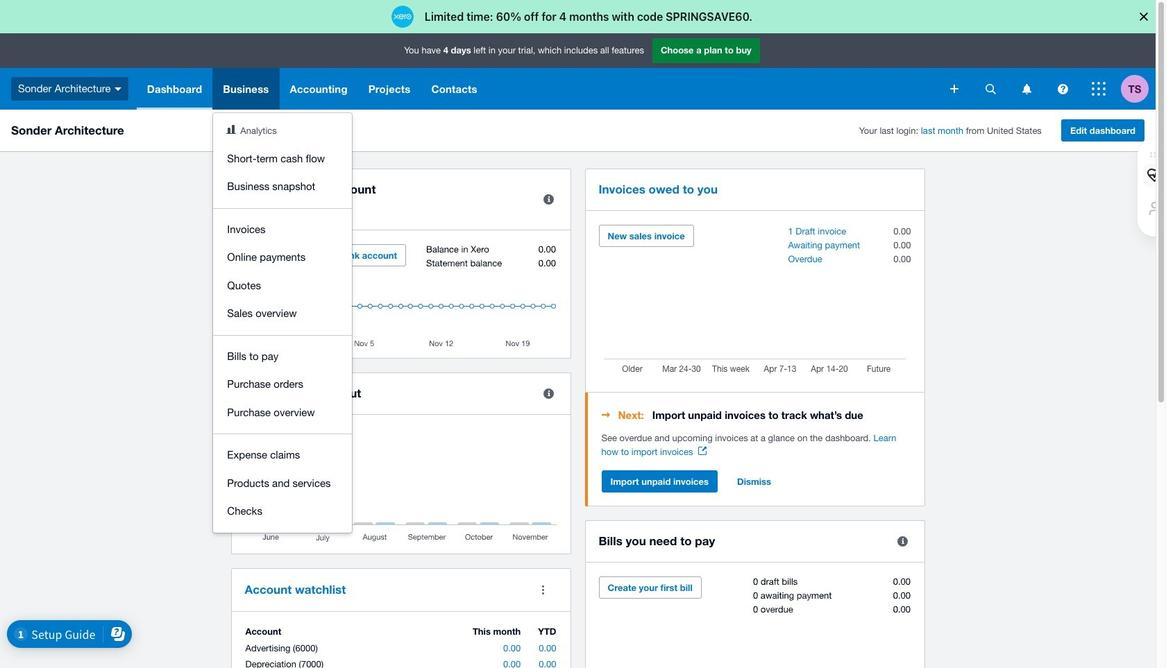 Task type: locate. For each thing, give the bounding box(es) containing it.
list box
[[213, 113, 352, 533]]

svg image
[[1092, 82, 1106, 96], [1023, 84, 1032, 94], [1058, 84, 1068, 94], [951, 85, 959, 93], [114, 87, 121, 91]]

dialog
[[0, 0, 1167, 33]]

empty state widget for the total cash in and out feature, displaying a column graph summarising bank transaction data as total money in versus total money out across all connected bank accounts, enabling a visual comparison of the two amounts. image
[[245, 429, 557, 544]]

group
[[213, 113, 352, 533]]

banner
[[0, 33, 1156, 533]]

panel body document
[[602, 432, 912, 460], [602, 432, 912, 460]]

empty state of the bills widget with a 'create your first bill' button and an unpopulated column graph. image
[[599, 577, 912, 669]]

heading
[[602, 407, 912, 424]]



Task type: vqa. For each thing, say whether or not it's contained in the screenshot.
the rightmost Purchase
no



Task type: describe. For each thing, give the bounding box(es) containing it.
accounts watchlist options image
[[530, 576, 557, 604]]

empty state bank feed widget with a tooltip explaining the feature. includes a 'securely connect a bank account' button and a data-less flat line graph marking four weekly dates, indicating future account balance tracking. image
[[245, 244, 557, 348]]

svg image
[[986, 84, 996, 94]]

opens in a new tab image
[[699, 447, 707, 456]]

header chart image
[[227, 125, 236, 134]]



